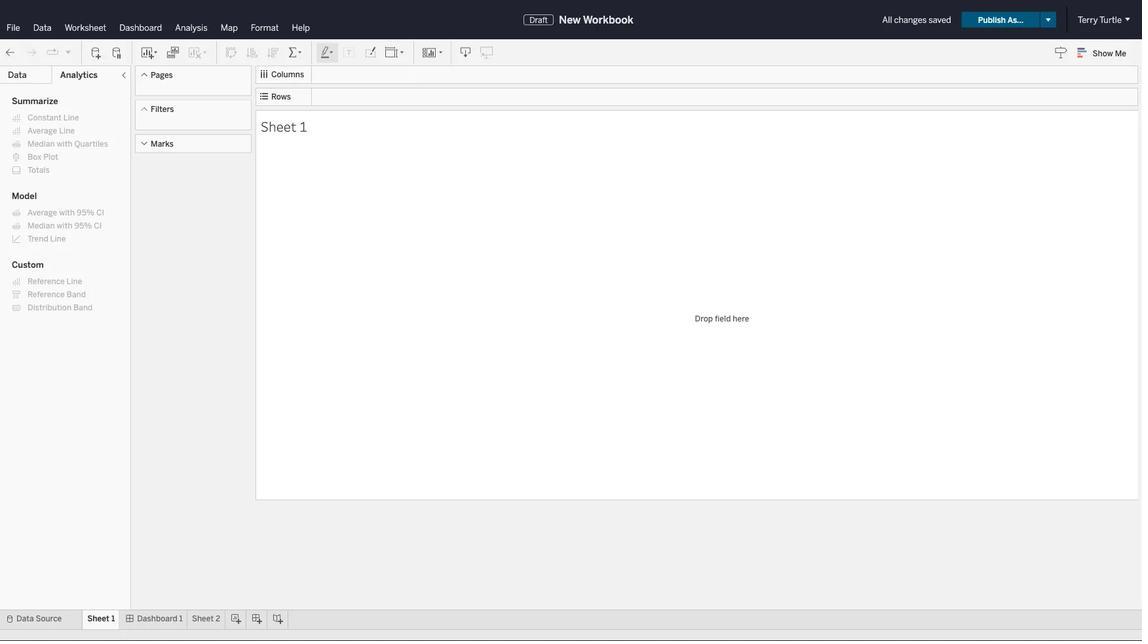 Task type: describe. For each thing, give the bounding box(es) containing it.
publish
[[979, 15, 1006, 24]]

analysis
[[175, 22, 208, 33]]

distribution
[[28, 303, 71, 313]]

filters
[[151, 105, 174, 114]]

median for median with 95% ci
[[28, 221, 55, 231]]

2
[[216, 615, 220, 624]]

dashboard for dashboard
[[120, 22, 162, 33]]

line for reference line
[[67, 277, 82, 287]]

changes
[[895, 14, 927, 25]]

rows
[[271, 92, 291, 102]]

undo image
[[4, 46, 17, 59]]

box
[[28, 152, 41, 162]]

totals
[[28, 166, 50, 175]]

sort ascending image
[[246, 46, 259, 59]]

show me
[[1093, 48, 1127, 58]]

trend
[[28, 234, 48, 244]]

marks
[[151, 139, 174, 149]]

duplicate image
[[167, 46, 180, 59]]

with for median with quartiles
[[57, 139, 72, 149]]

band for distribution band
[[73, 303, 93, 313]]

95% for average with 95% ci
[[77, 208, 94, 218]]

all changes saved
[[883, 14, 952, 25]]

columns
[[271, 70, 304, 79]]

average for average with 95% ci
[[28, 208, 57, 218]]

show me button
[[1072, 43, 1139, 63]]

replay animation image
[[46, 46, 59, 59]]

model
[[12, 191, 37, 202]]

help
[[292, 22, 310, 33]]

average line
[[28, 126, 75, 136]]

dashboard 1
[[137, 615, 183, 624]]

2 horizontal spatial 1
[[300, 117, 307, 135]]

pause auto updates image
[[111, 46, 124, 59]]

show/hide cards image
[[422, 46, 443, 59]]

terry
[[1079, 14, 1099, 25]]

publish as...
[[979, 15, 1024, 24]]

band for reference band
[[67, 290, 86, 300]]

constant
[[28, 113, 62, 123]]

ci for median with 95% ci
[[94, 221, 102, 231]]

new
[[559, 13, 581, 26]]

1 vertical spatial data
[[8, 70, 27, 80]]

to use edit in desktop, save the workbook outside of personal space image
[[481, 46, 494, 59]]

reference band
[[28, 290, 86, 300]]

1 horizontal spatial 1
[[179, 615, 183, 624]]

line for average line
[[59, 126, 75, 136]]

data source
[[16, 615, 62, 624]]

custom
[[12, 260, 44, 270]]

replay animation image
[[64, 48, 72, 56]]

trend line
[[28, 234, 66, 244]]

reference for reference line
[[28, 277, 65, 287]]

0 vertical spatial data
[[33, 22, 52, 33]]

average for average line
[[28, 126, 57, 136]]

0 horizontal spatial sheet
[[87, 615, 109, 624]]



Task type: vqa. For each thing, say whether or not it's contained in the screenshot.
the 'Show'
yes



Task type: locate. For each thing, give the bounding box(es) containing it.
1 down columns
[[300, 117, 307, 135]]

new workbook
[[559, 13, 634, 26]]

with for average with 95% ci
[[59, 208, 75, 218]]

line
[[63, 113, 79, 123], [59, 126, 75, 136], [50, 234, 66, 244], [67, 277, 82, 287]]

summarize
[[12, 96, 58, 107]]

2 average from the top
[[28, 208, 57, 218]]

reference
[[28, 277, 65, 287], [28, 290, 65, 300]]

worksheet
[[65, 22, 106, 33]]

distribution band
[[28, 303, 93, 313]]

turtle
[[1100, 14, 1122, 25]]

with for median with 95% ci
[[57, 221, 72, 231]]

1 left the sheet 2
[[179, 615, 183, 624]]

with
[[57, 139, 72, 149], [59, 208, 75, 218], [57, 221, 72, 231]]

1 average from the top
[[28, 126, 57, 136]]

with down average line
[[57, 139, 72, 149]]

0 horizontal spatial sheet 1
[[87, 615, 115, 624]]

1 vertical spatial band
[[73, 303, 93, 313]]

reference up distribution
[[28, 290, 65, 300]]

0 vertical spatial reference
[[28, 277, 65, 287]]

sort descending image
[[267, 46, 280, 59]]

totals image
[[288, 46, 304, 59]]

0 vertical spatial dashboard
[[120, 22, 162, 33]]

average
[[28, 126, 57, 136], [28, 208, 57, 218]]

map
[[221, 22, 238, 33]]

0 vertical spatial average
[[28, 126, 57, 136]]

ci down average with 95% ci
[[94, 221, 102, 231]]

as...
[[1008, 15, 1024, 24]]

ci
[[96, 208, 104, 218], [94, 221, 102, 231]]

redo image
[[25, 46, 38, 59]]

data up replay animation image
[[33, 22, 52, 33]]

line for constant line
[[63, 113, 79, 123]]

1 horizontal spatial sheet
[[192, 615, 214, 624]]

format workbook image
[[364, 46, 377, 59]]

1 vertical spatial with
[[59, 208, 75, 218]]

ci for average with 95% ci
[[96, 208, 104, 218]]

download image
[[460, 46, 473, 59]]

quartiles
[[74, 139, 108, 149]]

sheet right the source
[[87, 615, 109, 624]]

ci up median with 95% ci
[[96, 208, 104, 218]]

new worksheet image
[[140, 46, 159, 59]]

show labels image
[[343, 46, 356, 59]]

sheet
[[261, 117, 297, 135], [87, 615, 109, 624], [192, 615, 214, 624]]

1
[[300, 117, 307, 135], [111, 615, 115, 624], [179, 615, 183, 624]]

all
[[883, 14, 893, 25]]

workbook
[[583, 13, 634, 26]]

draft
[[530, 15, 548, 24]]

clear sheet image
[[188, 46, 208, 59]]

reference line
[[28, 277, 82, 287]]

0 vertical spatial sheet 1
[[261, 117, 307, 135]]

2 reference from the top
[[28, 290, 65, 300]]

dashboard for dashboard 1
[[137, 615, 177, 624]]

1 median from the top
[[28, 139, 55, 149]]

terry turtle
[[1079, 14, 1122, 25]]

1 vertical spatial ci
[[94, 221, 102, 231]]

1 left dashboard 1 at the left bottom of page
[[111, 615, 115, 624]]

0 vertical spatial median
[[28, 139, 55, 149]]

average down constant
[[28, 126, 57, 136]]

me
[[1116, 48, 1127, 58]]

data guide image
[[1055, 46, 1068, 59]]

1 vertical spatial dashboard
[[137, 615, 177, 624]]

95%
[[77, 208, 94, 218], [74, 221, 92, 231]]

2 vertical spatial data
[[16, 615, 34, 624]]

1 reference from the top
[[28, 277, 65, 287]]

source
[[36, 615, 62, 624]]

median
[[28, 139, 55, 149], [28, 221, 55, 231]]

with down average with 95% ci
[[57, 221, 72, 231]]

band
[[67, 290, 86, 300], [73, 303, 93, 313]]

1 horizontal spatial sheet 1
[[261, 117, 307, 135]]

median with 95% ci
[[28, 221, 102, 231]]

median up trend
[[28, 221, 55, 231]]

average down model
[[28, 208, 57, 218]]

median up box plot
[[28, 139, 55, 149]]

average with 95% ci
[[28, 208, 104, 218]]

plot
[[43, 152, 58, 162]]

95% for median with 95% ci
[[74, 221, 92, 231]]

sheet 1 down "rows"
[[261, 117, 307, 135]]

show
[[1093, 48, 1114, 58]]

constant line
[[28, 113, 79, 123]]

median for median with quartiles
[[28, 139, 55, 149]]

pages
[[151, 70, 173, 80]]

1 vertical spatial median
[[28, 221, 55, 231]]

box plot
[[28, 152, 58, 162]]

95% up median with 95% ci
[[77, 208, 94, 218]]

band up distribution band
[[67, 290, 86, 300]]

1 vertical spatial sheet 1
[[87, 615, 115, 624]]

field
[[715, 314, 731, 324]]

data
[[33, 22, 52, 33], [8, 70, 27, 80], [16, 615, 34, 624]]

sheet 2
[[192, 615, 220, 624]]

0 vertical spatial band
[[67, 290, 86, 300]]

dashboard left the sheet 2
[[137, 615, 177, 624]]

swap rows and columns image
[[225, 46, 238, 59]]

here
[[733, 314, 750, 324]]

collapse image
[[120, 71, 128, 79]]

reference for reference band
[[28, 290, 65, 300]]

drop
[[695, 314, 713, 324]]

reference up reference band on the left of page
[[28, 277, 65, 287]]

0 horizontal spatial 1
[[111, 615, 115, 624]]

median with quartiles
[[28, 139, 108, 149]]

sheet down "rows"
[[261, 117, 297, 135]]

2 vertical spatial with
[[57, 221, 72, 231]]

drop field here
[[695, 314, 750, 324]]

0 vertical spatial with
[[57, 139, 72, 149]]

line up average line
[[63, 113, 79, 123]]

sheet left 2
[[192, 615, 214, 624]]

95% down average with 95% ci
[[74, 221, 92, 231]]

analytics
[[60, 70, 98, 80]]

format
[[251, 22, 279, 33]]

line for trend line
[[50, 234, 66, 244]]

0 vertical spatial 95%
[[77, 208, 94, 218]]

1 vertical spatial 95%
[[74, 221, 92, 231]]

dashboard up new worksheet image
[[120, 22, 162, 33]]

new data source image
[[90, 46, 103, 59]]

data left the source
[[16, 615, 34, 624]]

with up median with 95% ci
[[59, 208, 75, 218]]

data down undo icon
[[8, 70, 27, 80]]

dashboard
[[120, 22, 162, 33], [137, 615, 177, 624]]

1 vertical spatial average
[[28, 208, 57, 218]]

fit image
[[385, 46, 406, 59]]

file
[[7, 22, 20, 33]]

band down reference band on the left of page
[[73, 303, 93, 313]]

line down median with 95% ci
[[50, 234, 66, 244]]

line up reference band on the left of page
[[67, 277, 82, 287]]

saved
[[929, 14, 952, 25]]

line up median with quartiles
[[59, 126, 75, 136]]

sheet 1 right the source
[[87, 615, 115, 624]]

publish as... button
[[962, 12, 1041, 28]]

2 median from the top
[[28, 221, 55, 231]]

0 vertical spatial ci
[[96, 208, 104, 218]]

sheet 1
[[261, 117, 307, 135], [87, 615, 115, 624]]

2 horizontal spatial sheet
[[261, 117, 297, 135]]

highlight image
[[320, 46, 335, 59]]

1 vertical spatial reference
[[28, 290, 65, 300]]



